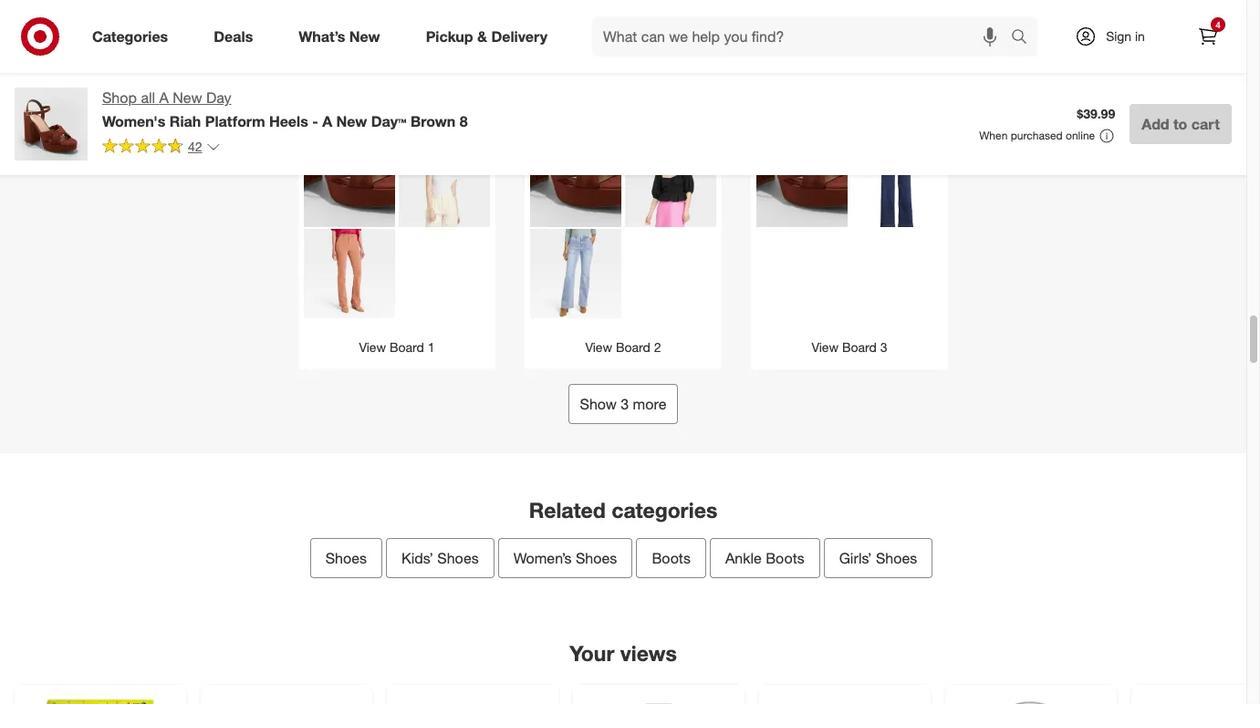 Task type: locate. For each thing, give the bounding box(es) containing it.
3 shoes from the left
[[576, 549, 617, 567]]

a
[[516, 2, 523, 17]]

1 horizontal spatial boots
[[766, 549, 804, 567]]

view
[[359, 340, 386, 355], [585, 340, 612, 355], [811, 340, 839, 355]]

cart
[[1191, 115, 1220, 133]]

women&#39;s riah platform heels - a new day&#8482; brown 8 image
[[258, 47, 441, 229], [484, 47, 667, 229], [711, 47, 893, 229]]

platform
[[205, 112, 265, 130]]

sign in
[[1106, 28, 1145, 44]]

your
[[570, 640, 614, 666]]

0 horizontal spatial 3
[[621, 395, 629, 413]]

in
[[1135, 28, 1145, 44]]

categories
[[92, 27, 168, 45]]

pickup
[[426, 27, 473, 45]]

more
[[633, 395, 666, 413]]

to
[[1173, 115, 1187, 133]]

2 horizontal spatial women&#39;s riah platform heels - a new day&#8482; brown 8 image
[[711, 47, 893, 229]]

when
[[979, 129, 1008, 142]]

pickup & delivery
[[426, 27, 547, 45]]

ankle
[[725, 549, 762, 567]]

1 shoes from the left
[[325, 549, 367, 567]]

1 horizontal spatial jbl clip 4 portable bluetooth waterproof speaker image
[[1142, 696, 1260, 704]]

boots
[[652, 549, 691, 567], [766, 549, 804, 567]]

0 horizontal spatial women&#39;s riah platform heels - a new day&#8482; brown 8 image
[[258, 47, 441, 229]]

1 horizontal spatial 3
[[880, 340, 887, 355]]

a right all at the top left
[[159, 89, 169, 107]]

look
[[583, 2, 608, 17]]

shoes
[[325, 549, 367, 567], [437, 549, 479, 567], [576, 549, 617, 567], [876, 549, 917, 567]]

1 horizontal spatial board
[[616, 340, 650, 355]]

image of women's riah platform heels - a new day™ brown 8 image
[[15, 88, 88, 161]]

show 3 more button
[[568, 384, 678, 424]]

new
[[349, 27, 380, 45], [173, 89, 202, 107], [336, 112, 367, 130]]

jbl clip 4 portable bluetooth waterproof speaker image
[[956, 696, 1106, 704], [1142, 696, 1260, 704]]

riah
[[170, 112, 201, 130]]

shoes right kids'
[[437, 549, 479, 567]]

boots right ankle
[[766, 549, 804, 567]]

0 vertical spatial 3
[[880, 340, 887, 355]]

1 horizontal spatial women&#39;s riah platform heels - a new day&#8482; brown 8 image
[[484, 47, 667, 229]]

women&#39;s puff elbow sleeve eyelet shirt - a new day&#8482; black l image
[[625, 138, 716, 229]]

what's new link
[[283, 16, 403, 57]]

2 women&#39;s riah platform heels - a new day&#8482; brown 8 image from the left
[[484, 47, 667, 229]]

new up riah on the top left of page
[[173, 89, 202, 107]]

0 horizontal spatial a
[[159, 89, 169, 107]]

view for view board 3
[[811, 340, 839, 355]]

3 view from the left
[[811, 340, 839, 355]]

show
[[580, 395, 617, 413]]

3 women&#39;s riah platform heels - a new day&#8482; brown 8 image from the left
[[711, 47, 893, 229]]

kids'
[[401, 549, 433, 567]]

0 horizontal spatial board
[[390, 340, 424, 355]]

view for view board 2
[[585, 340, 612, 355]]

add
[[1142, 115, 1169, 133]]

shoes right 'women's'
[[576, 549, 617, 567]]

shoes right girls'
[[876, 549, 917, 567]]

online
[[1066, 129, 1095, 142]]

categories
[[611, 497, 717, 523]]

add to cart button
[[1130, 104, 1232, 144]]

girls' shoes
[[839, 549, 917, 567]]

2 shoes from the left
[[437, 549, 479, 567]]

1 vertical spatial a
[[322, 112, 332, 130]]

boots link
[[636, 538, 706, 578]]

4
[[1216, 19, 1221, 30]]

women's shoes
[[513, 549, 617, 567]]

sign
[[1106, 28, 1131, 44]]

kids' shoes
[[401, 549, 479, 567]]

boots down categories
[[652, 549, 691, 567]]

girls'
[[839, 549, 872, 567]]

0 horizontal spatial view
[[359, 340, 386, 355]]

women's shoes link
[[498, 538, 633, 578]]

inspiration
[[661, 2, 719, 17]]

1 horizontal spatial view
[[585, 340, 612, 355]]

board
[[390, 340, 424, 355], [616, 340, 650, 355], [842, 340, 877, 355]]

1 women&#39;s riah platform heels - a new day&#8482; brown 8 image from the left
[[258, 47, 441, 229]]

day™
[[371, 112, 407, 130]]

women&#39;s high-rise anywhere flare jeans - knox rose&#8482; light wash 14 image
[[530, 229, 621, 320]]

lands' end women's recover high rise wide leg blue jeans - 4 - port indigo image
[[851, 138, 943, 229]]

deals link
[[198, 16, 276, 57]]

1
[[428, 340, 435, 355]]

view inside button
[[359, 340, 386, 355]]

&
[[477, 27, 487, 45]]

0 horizontal spatial boots
[[652, 549, 691, 567]]

2 view from the left
[[585, 340, 612, 355]]

1 board from the left
[[390, 340, 424, 355]]

all
[[141, 89, 155, 107]]

shoes left kids'
[[325, 549, 367, 567]]

heels
[[269, 112, 308, 130]]

women&#39;s ribbed bodysuit - a new day&#8482; white m image
[[399, 138, 490, 229]]

women's
[[102, 112, 166, 130]]

1 vertical spatial 3
[[621, 395, 629, 413]]

our
[[638, 2, 657, 17]]

your views
[[570, 640, 677, 666]]

1 view from the left
[[359, 340, 386, 355]]

new right -
[[336, 112, 367, 130]]

board inside button
[[390, 340, 424, 355]]

1 horizontal spatial a
[[322, 112, 332, 130]]

boards
[[723, 2, 763, 17]]

0 horizontal spatial jbl clip 4 portable bluetooth waterproof speaker image
[[956, 696, 1106, 704]]

a
[[159, 89, 169, 107], [322, 112, 332, 130]]

4 shoes from the left
[[876, 549, 917, 567]]

women&#39;s long sleeve ruched slim fit bodysuit - a new day&#8482; cream l image
[[851, 47, 943, 138]]

3
[[880, 340, 887, 355], [621, 395, 629, 413]]

a right -
[[322, 112, 332, 130]]

2 horizontal spatial board
[[842, 340, 877, 355]]

2 board from the left
[[616, 340, 650, 355]]

2 horizontal spatial view
[[811, 340, 839, 355]]

3 board from the left
[[842, 340, 877, 355]]

new right what's
[[349, 27, 380, 45]]



Task type: describe. For each thing, give the bounding box(es) containing it.
2
[[654, 340, 661, 355]]

women&#39;s tennis dress - a new day&#8482; green xl image
[[399, 47, 490, 138]]

play-doh party bag - 15pc image
[[26, 696, 175, 704]]

women's
[[513, 549, 572, 567]]

42
[[188, 139, 202, 154]]

with
[[611, 2, 635, 17]]

complete
[[526, 2, 580, 17]]

board for 2
[[616, 340, 650, 355]]

build a complete look with our inspiration boards
[[483, 2, 763, 17]]

3 inside 'button'
[[621, 395, 629, 413]]

0 vertical spatial a
[[159, 89, 169, 107]]

fine'ry body mist fragrance spray - sweet on the outside - 5.07 fl oz image
[[584, 696, 734, 704]]

show 3 more
[[580, 395, 666, 413]]

shop all a new day women's riah platform heels - a new day™ brown 8
[[102, 89, 468, 130]]

build
[[483, 2, 512, 17]]

view board 2
[[585, 340, 661, 355]]

shop
[[102, 89, 137, 107]]

what's
[[299, 27, 345, 45]]

women&#39;s riah platform heels - a new day&#8482; brown 8 image for view board 3
[[711, 47, 893, 229]]

2 boots from the left
[[766, 549, 804, 567]]

shoes for girls' shoes
[[876, 549, 917, 567]]

search button
[[1003, 16, 1047, 60]]

related
[[529, 497, 606, 523]]

board for 1
[[390, 340, 424, 355]]

views
[[620, 640, 677, 666]]

deals
[[214, 27, 253, 45]]

board for 3
[[842, 340, 877, 355]]

brown
[[411, 112, 456, 130]]

when purchased online
[[979, 129, 1095, 142]]

ankle boots
[[725, 549, 804, 567]]

view board 2 button
[[525, 38, 722, 370]]

1 vertical spatial new
[[173, 89, 202, 107]]

shoes link
[[310, 538, 382, 578]]

What can we help you find? suggestions appear below search field
[[592, 16, 1015, 57]]

2 jbl clip 4 portable bluetooth waterproof speaker image from the left
[[1142, 696, 1260, 704]]

pickup & delivery link
[[410, 16, 570, 57]]

women&#39;s riah platform heels - a new day&#8482; brown 8 image for view board 1
[[258, 47, 441, 229]]

-
[[312, 112, 318, 130]]

42 link
[[102, 138, 220, 159]]

1 boots from the left
[[652, 549, 691, 567]]

view board 1
[[359, 340, 435, 355]]

shoes for kids' shoes
[[437, 549, 479, 567]]

purchased
[[1011, 129, 1063, 142]]

what's new
[[299, 27, 380, 45]]

view board 3 button
[[751, 38, 948, 370]]

3 inside button
[[880, 340, 887, 355]]

ankle boots link
[[710, 538, 820, 578]]

shoes for women's shoes
[[576, 549, 617, 567]]

day
[[206, 89, 231, 107]]

2 vertical spatial new
[[336, 112, 367, 130]]

search
[[1003, 29, 1047, 47]]

0 vertical spatial new
[[349, 27, 380, 45]]

view board 3
[[811, 340, 887, 355]]

kids' shoes link
[[386, 538, 494, 578]]

women&#39;s ribbed tank bodysuit - a new day&#8482; olive green m image
[[625, 47, 716, 138]]

categories link
[[77, 16, 191, 57]]

sign in link
[[1059, 16, 1173, 57]]

add to cart
[[1142, 115, 1220, 133]]

girls' shoes link
[[824, 538, 933, 578]]

view board 1 button
[[298, 38, 495, 370]]

8
[[460, 112, 468, 130]]

view for view board 1
[[359, 340, 386, 355]]

1 jbl clip 4 portable bluetooth waterproof speaker image from the left
[[956, 696, 1106, 704]]

related categories
[[529, 497, 717, 523]]

delivery
[[491, 27, 547, 45]]

women&#39;s high-rise anywhere flare jeans - knox rose&#8482; brown 8 image
[[304, 229, 395, 320]]

4 link
[[1188, 16, 1228, 57]]

$39.99
[[1077, 106, 1115, 121]]

women&#39;s riah platform heels - a new day&#8482; brown 8 image for view board 2
[[484, 47, 667, 229]]



Task type: vqa. For each thing, say whether or not it's contained in the screenshot.
-
yes



